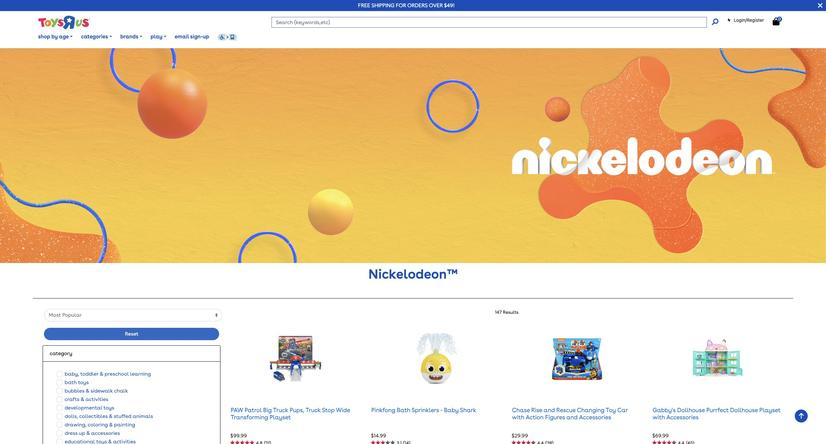 Task type: vqa. For each thing, say whether or not it's contained in the screenshot.
shop by category menu
no



Task type: locate. For each thing, give the bounding box(es) containing it.
toys
[[78, 379, 89, 385], [103, 405, 114, 411]]

brands
[[120, 34, 138, 40]]

& for collectibles
[[109, 413, 113, 419]]

toys up dolls, collectibles & stuffed animals
[[103, 405, 114, 411]]

& left 'stuffed'
[[109, 413, 113, 419]]

reset button
[[44, 328, 219, 340]]

chase
[[512, 407, 530, 414]]

truck
[[273, 407, 288, 414], [306, 407, 321, 414]]

paw patrol big truck pups, truck stop wide transforming playset
[[231, 407, 350, 421]]

crafts
[[65, 396, 79, 402]]

this icon serves as a link to download the essential accessibility assistive technology app for individuals with physical disabilities. it is featured as part of our commitment to diversity and inclusion. image
[[217, 34, 237, 41]]

truck left the stop
[[306, 407, 321, 414]]

& down drawing, coloring & painting button on the left of the page
[[86, 430, 90, 436]]

$29.99
[[512, 433, 528, 439]]

shopping bag image
[[773, 18, 780, 25]]

2 accessories from the left
[[667, 414, 699, 421]]

& down dolls, collectibles & stuffed animals
[[109, 422, 113, 428]]

up left this icon serves as a link to download the essential accessibility assistive technology app for individuals with physical disabilities. it is featured as part of our commitment to diversity and inclusion.
[[203, 34, 209, 40]]

sprinklers
[[412, 407, 439, 414]]

0 horizontal spatial truck
[[273, 407, 288, 414]]

1 horizontal spatial dollhouse
[[730, 407, 758, 414]]

1 vertical spatial toys
[[103, 405, 114, 411]]

playset inside paw patrol big truck pups, truck stop wide transforming playset
[[270, 414, 291, 421]]

and
[[544, 407, 555, 414], [566, 414, 578, 421]]

bath toys
[[65, 379, 89, 385]]

patrol
[[245, 407, 262, 414]]

up
[[203, 34, 209, 40], [79, 430, 85, 436]]

menu bar
[[34, 25, 826, 48]]

1 with from the left
[[512, 414, 524, 421]]

0 horizontal spatial dollhouse
[[677, 407, 705, 414]]

with
[[512, 414, 524, 421], [653, 414, 665, 421]]

0 horizontal spatial up
[[79, 430, 85, 436]]

categories
[[81, 34, 108, 40]]

accessories down gabby's
[[667, 414, 699, 421]]

paw
[[231, 407, 243, 414]]

dollhouse
[[677, 407, 705, 414], [730, 407, 758, 414]]

email sign-up link
[[171, 29, 213, 45]]

147 results
[[495, 310, 519, 315]]

147
[[495, 310, 502, 315]]

with inside gabby's dollhouse purrfect dollhouse playset with accessories
[[653, 414, 665, 421]]

1 horizontal spatial toys
[[103, 405, 114, 411]]

bath
[[397, 407, 410, 414]]

toys inside button
[[78, 379, 89, 385]]

accessories down changing
[[579, 414, 611, 421]]

learning
[[130, 371, 151, 377]]

& for up
[[86, 430, 90, 436]]

and up figures
[[544, 407, 555, 414]]

crafts & activities
[[65, 396, 108, 402]]

close button image
[[818, 2, 823, 9]]

and down rescue at the bottom
[[566, 414, 578, 421]]

0 vertical spatial toys
[[78, 379, 89, 385]]

gabby's dollhouse purrfect dollhouse playset with accessories
[[653, 407, 781, 421]]

-
[[440, 407, 443, 414]]

gabby's
[[653, 407, 676, 414]]

developmental
[[65, 405, 102, 411]]

1 horizontal spatial accessories
[[667, 414, 699, 421]]

big
[[263, 407, 272, 414]]

1 accessories from the left
[[579, 414, 611, 421]]

free shipping for orders over $49! link
[[358, 2, 455, 8]]

baby
[[444, 407, 459, 414]]

up down drawing,
[[79, 430, 85, 436]]

reset
[[125, 331, 139, 337]]

accessories
[[579, 414, 611, 421], [667, 414, 699, 421]]

pups,
[[290, 407, 304, 414]]

bubbles
[[65, 388, 84, 394]]

toys inside button
[[103, 405, 114, 411]]

shop
[[38, 34, 50, 40]]

brands button
[[116, 29, 146, 45]]

shop by age
[[38, 34, 69, 40]]

chase rise and rescue changing toy car with action figures and accessories link
[[512, 407, 628, 421]]

toys for developmental toys
[[103, 405, 114, 411]]

bath toys button
[[55, 378, 91, 387]]

drawing, coloring & painting button
[[55, 421, 137, 429]]

& for toddler
[[100, 371, 103, 377]]

dollhouse left purrfect
[[677, 407, 705, 414]]

& up developmental
[[81, 396, 84, 402]]

0 horizontal spatial toys
[[78, 379, 89, 385]]

with down gabby's
[[653, 414, 665, 421]]

&
[[100, 371, 103, 377], [86, 388, 89, 394], [81, 396, 84, 402], [109, 413, 113, 419], [109, 422, 113, 428], [86, 430, 90, 436]]

1 horizontal spatial with
[[653, 414, 665, 421]]

product-tab tab panel
[[38, 309, 789, 444]]

None search field
[[272, 17, 718, 28]]

1 vertical spatial up
[[79, 430, 85, 436]]

dolls, collectibles & stuffed animals
[[65, 413, 153, 419]]

menu bar containing shop by age
[[34, 25, 826, 48]]

0 horizontal spatial playset
[[270, 414, 291, 421]]

by
[[51, 34, 58, 40]]

stop
[[322, 407, 335, 414]]

0 vertical spatial up
[[203, 34, 209, 40]]

for
[[396, 2, 406, 8]]

1 horizontal spatial truck
[[306, 407, 321, 414]]

dolls, collectibles & stuffed animals button
[[55, 412, 155, 421]]

playset inside gabby's dollhouse purrfect dollhouse playset with accessories
[[759, 407, 781, 414]]

paw patrol big truck pups, truck stop wide transforming playset link
[[231, 407, 350, 421]]

dollhouse right purrfect
[[730, 407, 758, 414]]

toys down 'toddler'
[[78, 379, 89, 385]]

bubbles & sidewalk chalk
[[65, 388, 128, 394]]

dress up & accessories
[[65, 430, 120, 436]]

0 horizontal spatial with
[[512, 414, 524, 421]]

1 horizontal spatial playset
[[759, 407, 781, 414]]

2 with from the left
[[653, 414, 665, 421]]

free
[[358, 2, 370, 8]]

toys for bath toys
[[78, 379, 89, 385]]

& right 'toddler'
[[100, 371, 103, 377]]

0 horizontal spatial accessories
[[579, 414, 611, 421]]

1 horizontal spatial up
[[203, 34, 209, 40]]

with down chase
[[512, 414, 524, 421]]

& inside button
[[109, 422, 113, 428]]

truck right big
[[273, 407, 288, 414]]

dress up & accessories button
[[55, 429, 122, 438]]



Task type: describe. For each thing, give the bounding box(es) containing it.
stuffed
[[114, 413, 131, 419]]

drawing, coloring & painting
[[65, 422, 135, 428]]

play
[[151, 34, 162, 40]]

shark
[[460, 407, 476, 414]]

transforming
[[231, 414, 268, 421]]

baby, toddler & preschool learning button
[[55, 370, 153, 378]]

0 link
[[773, 17, 786, 26]]

0
[[778, 17, 781, 21]]

1 truck from the left
[[273, 407, 288, 414]]

shipping
[[372, 2, 395, 8]]

email
[[175, 34, 189, 40]]

toddler
[[80, 371, 98, 377]]

$99.99
[[230, 433, 247, 439]]

sign-
[[190, 34, 203, 40]]

coloring
[[88, 422, 108, 428]]

crafts & activities button
[[55, 395, 110, 404]]

1 horizontal spatial and
[[566, 414, 578, 421]]

drawing,
[[65, 422, 86, 428]]

$49!
[[444, 2, 455, 8]]

shop by age button
[[34, 29, 77, 45]]

baby, toddler & preschool learning
[[65, 371, 151, 377]]

chase rise and rescue changing toy car with action figures and accessories
[[512, 407, 628, 421]]

changing
[[577, 407, 605, 414]]

category
[[50, 350, 72, 356]]

results
[[503, 310, 519, 315]]

accessories inside gabby's dollhouse purrfect dollhouse playset with accessories
[[667, 414, 699, 421]]

bubbles & sidewalk chalk button
[[55, 387, 130, 395]]

wide
[[336, 407, 350, 414]]

up inside button
[[79, 430, 85, 436]]

nickelodeon™ main content
[[0, 48, 826, 444]]

pinkfong bath sprinklers - baby shark
[[371, 407, 476, 414]]

activities
[[85, 396, 108, 402]]

Enter Keyword or Item No. search field
[[272, 17, 707, 28]]

painting
[[114, 422, 135, 428]]

car
[[617, 407, 628, 414]]

free shipping for orders over $49!
[[358, 2, 455, 8]]

sidewalk
[[90, 388, 113, 394]]

2 truck from the left
[[306, 407, 321, 414]]

rise
[[531, 407, 542, 414]]

play button
[[146, 29, 171, 45]]

toy
[[606, 407, 616, 414]]

collectibles
[[79, 413, 108, 419]]

developmental toys button
[[55, 404, 116, 412]]

0 horizontal spatial and
[[544, 407, 555, 414]]

accessories
[[91, 430, 120, 436]]

baby,
[[65, 371, 79, 377]]

chalk
[[114, 388, 128, 394]]

nickelodeon™
[[368, 266, 458, 282]]

email sign-up
[[175, 34, 209, 40]]

paw patrol big truck pups, truck stop wide transforming playset image
[[269, 326, 323, 392]]

rescue
[[556, 407, 576, 414]]

animals
[[133, 413, 153, 419]]

gabby's dollhouse purrfect dollhouse playset with accessories link
[[653, 407, 781, 421]]

2 dollhouse from the left
[[730, 407, 758, 414]]

$14.99
[[371, 433, 386, 439]]

chase rise and rescue changing toy car with action figures and accessories image
[[550, 326, 604, 392]]

purrfect
[[706, 407, 729, 414]]

toys r us image
[[38, 15, 90, 30]]

orders
[[407, 2, 428, 8]]

action
[[526, 414, 544, 421]]

with inside chase rise and rescue changing toy car with action figures and accessories
[[512, 414, 524, 421]]

gabby's dollhouse purrfect dollhouse playset with accessories image
[[691, 326, 745, 392]]

$69.99
[[652, 433, 669, 439]]

dolls,
[[65, 413, 78, 419]]

& for coloring
[[109, 422, 113, 428]]

login/register
[[734, 17, 764, 23]]

& up crafts & activities
[[86, 388, 89, 394]]

categories button
[[77, 29, 116, 45]]

pinkfong bath sprinklers - baby shark image
[[410, 326, 463, 392]]

age
[[59, 34, 69, 40]]

pinkfong bath sprinklers - baby shark link
[[371, 407, 476, 414]]

preschool
[[105, 371, 129, 377]]

login/register button
[[727, 17, 764, 23]]

dress
[[65, 430, 78, 436]]

1 dollhouse from the left
[[677, 407, 705, 414]]

developmental toys
[[65, 405, 114, 411]]

figures
[[545, 414, 565, 421]]

over
[[429, 2, 443, 8]]

bath
[[65, 379, 77, 385]]

category element
[[50, 350, 214, 357]]

pinkfong
[[371, 407, 395, 414]]

accessories inside chase rise and rescue changing toy car with action figures and accessories
[[579, 414, 611, 421]]



